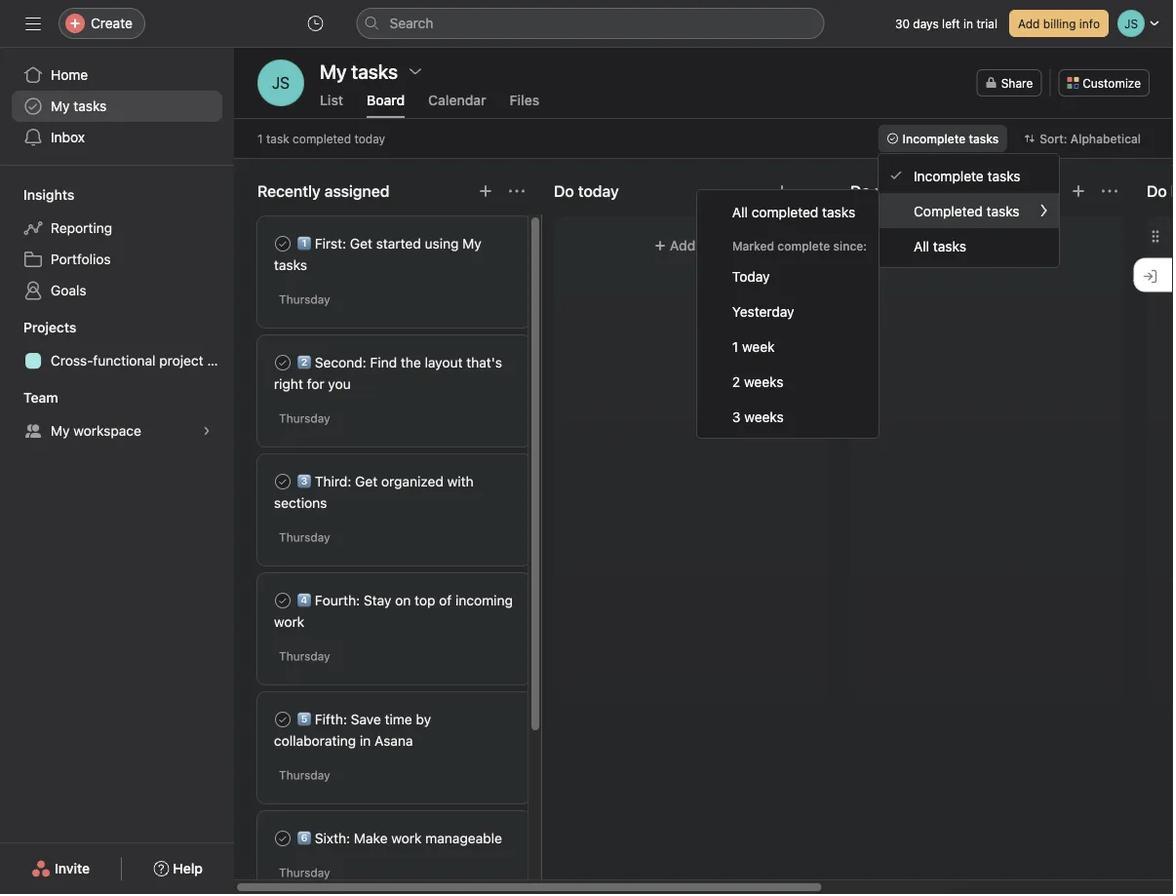 Task type: describe. For each thing, give the bounding box(es) containing it.
week
[[743, 338, 775, 354]]

organized
[[382, 474, 444, 490]]

top
[[415, 593, 436, 609]]

right
[[274, 376, 303, 392]]

left
[[943, 17, 961, 30]]

all completed tasks link
[[698, 194, 879, 229]]

thursday for 5️⃣ fifth: save time by collaborating in asana
[[279, 769, 331, 783]]

complete
[[778, 239, 831, 253]]

add task image for recently assigned
[[478, 183, 494, 199]]

1 horizontal spatial work
[[392, 831, 422, 847]]

marked complete since:
[[733, 239, 868, 253]]

started
[[376, 236, 421, 252]]

1️⃣
[[298, 236, 311, 252]]

weeks for 3 weeks
[[745, 409, 784, 425]]

more section actions image for recently assigned
[[509, 183, 525, 199]]

you
[[328, 376, 351, 392]]

1 vertical spatial completed
[[752, 204, 819, 220]]

sort:
[[1041, 132, 1068, 145]]

1 for 1 task completed today
[[258, 132, 263, 145]]

more section actions image
[[806, 183, 822, 199]]

3️⃣ third: get organized with sections
[[274, 474, 474, 511]]

5️⃣ fifth: save time by collaborating in asana
[[274, 712, 431, 749]]

my workspace
[[51, 423, 141, 439]]

second:
[[315, 355, 367, 371]]

4️⃣ fourth: stay on top of incoming work
[[274, 593, 513, 630]]

sections
[[274, 495, 327, 511]]

thursday for 4️⃣ fourth: stay on top of incoming work
[[279, 650, 331, 664]]

tasks inside "global" element
[[74, 98, 107, 114]]

workspace
[[74, 423, 141, 439]]

all tasks
[[914, 238, 967, 254]]

completed image for 3️⃣ third: get organized with sections
[[271, 470, 295, 494]]

cross-functional project plan
[[51, 353, 234, 369]]

2️⃣
[[298, 355, 311, 371]]

thursday for 6️⃣ sixth: make work manageable
[[279, 867, 331, 880]]

task for do next week
[[996, 238, 1024, 254]]

add task button for do next week
[[863, 228, 1113, 263]]

projects
[[23, 320, 77, 336]]

customize
[[1083, 76, 1142, 90]]

share button
[[978, 69, 1043, 97]]

insights
[[23, 187, 75, 203]]

see details, my workspace image
[[201, 425, 213, 437]]

completed image for 5️⃣ fifth: save time by collaborating in asana
[[271, 708, 295, 732]]

my tasks
[[51, 98, 107, 114]]

goals link
[[12, 275, 223, 306]]

1 week link
[[698, 329, 879, 364]]

add for do today
[[670, 238, 696, 254]]

do next week
[[851, 182, 948, 201]]

list link
[[320, 92, 343, 118]]

task for do today
[[700, 238, 727, 254]]

recently assigned
[[258, 182, 390, 201]]

collaborating
[[274, 733, 356, 749]]

thursday button for 5️⃣ fifth: save time by collaborating in asana
[[279, 769, 331, 783]]

add for do next week
[[967, 238, 993, 254]]

share
[[1002, 76, 1034, 90]]

trial
[[977, 17, 998, 30]]

invite
[[55, 861, 90, 877]]

create
[[91, 15, 133, 31]]

completed tasks
[[914, 203, 1020, 219]]

3
[[733, 409, 741, 425]]

completed image for 6️⃣ sixth: make work manageable
[[271, 828, 295, 851]]

add billing info
[[1019, 17, 1101, 30]]

files link
[[510, 92, 540, 118]]

teams element
[[0, 381, 234, 451]]

add task button for do today
[[566, 228, 816, 263]]

30
[[896, 17, 910, 30]]

thursday button for 3️⃣ third: get organized with sections
[[279, 531, 331, 545]]

insights element
[[0, 178, 234, 310]]

my workspace link
[[12, 416, 223, 447]]

thursday button for 1️⃣ first: get started using my tasks
[[279, 293, 331, 306]]

search button
[[357, 8, 825, 39]]

layout
[[425, 355, 463, 371]]

tasks inside dropdown button
[[969, 132, 1000, 145]]

search list box
[[357, 8, 825, 39]]

add billing info button
[[1010, 10, 1110, 37]]

functional
[[93, 353, 156, 369]]

tasks inside "link"
[[988, 168, 1021, 184]]

incomplete tasks inside dropdown button
[[903, 132, 1000, 145]]

6️⃣ sixth: make work manageable
[[298, 831, 503, 847]]

inbox
[[51, 129, 85, 145]]

history image
[[308, 16, 324, 31]]

of
[[439, 593, 452, 609]]

cross-functional project plan link
[[12, 345, 234, 377]]

save
[[351, 712, 381, 728]]

using
[[425, 236, 459, 252]]

manageable
[[426, 831, 503, 847]]

thursday button for 4️⃣ fourth: stay on top of incoming work
[[279, 650, 331, 664]]

4️⃣
[[298, 593, 311, 609]]

on
[[395, 593, 411, 609]]

incomplete tasks link
[[879, 158, 1060, 193]]

with
[[448, 474, 474, 490]]

completed checkbox for 4️⃣ fourth: stay on top of incoming work
[[271, 589, 295, 613]]

3 weeks link
[[698, 399, 879, 434]]

my for my tasks
[[51, 98, 70, 114]]

in inside 5️⃣ fifth: save time by collaborating in asana
[[360, 733, 371, 749]]

make
[[354, 831, 388, 847]]

portfolios
[[51, 251, 111, 267]]

thursday for 1️⃣ first: get started using my tasks
[[279, 293, 331, 306]]

plan
[[207, 353, 234, 369]]

incomplete inside dropdown button
[[903, 132, 966, 145]]

fifth:
[[315, 712, 347, 728]]



Task type: locate. For each thing, give the bounding box(es) containing it.
1 completed image from the top
[[271, 589, 295, 613]]

incomplete up completed
[[914, 168, 984, 184]]

completed image for 4️⃣ fourth: stay on top of incoming work
[[271, 589, 295, 613]]

help button
[[141, 852, 216, 887]]

1 for 1 week
[[733, 338, 739, 354]]

1 thursday button from the top
[[279, 293, 331, 306]]

incomplete tasks up completed tasks
[[914, 168, 1021, 184]]

2 thursday from the top
[[279, 412, 331, 425]]

4 completed checkbox from the top
[[271, 589, 295, 613]]

days
[[914, 17, 940, 30]]

projects button
[[0, 318, 77, 338]]

add task for do next week
[[967, 238, 1024, 254]]

that's
[[467, 355, 503, 371]]

2 horizontal spatial task
[[996, 238, 1024, 254]]

add
[[1019, 17, 1041, 30], [670, 238, 696, 254], [967, 238, 993, 254]]

0 vertical spatial 1
[[258, 132, 263, 145]]

1 horizontal spatial task
[[700, 238, 727, 254]]

add down completed tasks link
[[967, 238, 993, 254]]

thursday button down sections
[[279, 531, 331, 545]]

6 thursday button from the top
[[279, 867, 331, 880]]

today
[[733, 268, 771, 284]]

js
[[272, 74, 290, 92]]

get inside 3️⃣ third: get organized with sections
[[355, 474, 378, 490]]

completed image left 3️⃣
[[271, 470, 295, 494]]

first:
[[315, 236, 346, 252]]

work down 4️⃣
[[274, 614, 305, 630]]

for
[[307, 376, 325, 392]]

in down save
[[360, 733, 371, 749]]

thursday button down 4️⃣
[[279, 650, 331, 664]]

0 horizontal spatial 1
[[258, 132, 263, 145]]

insights button
[[0, 185, 75, 205]]

find
[[370, 355, 397, 371]]

1 vertical spatial weeks
[[745, 409, 784, 425]]

fourth:
[[315, 593, 360, 609]]

get for first:
[[350, 236, 373, 252]]

0 vertical spatial incomplete
[[903, 132, 966, 145]]

by
[[416, 712, 431, 728]]

completed image left 1️⃣
[[271, 232, 295, 256]]

0 horizontal spatial all
[[733, 204, 748, 220]]

1 vertical spatial completed image
[[271, 708, 295, 732]]

2 add task image from the left
[[775, 183, 790, 199]]

more section actions image left do l
[[1103, 183, 1118, 199]]

6️⃣
[[298, 831, 311, 847]]

3 add task image from the left
[[1072, 183, 1087, 199]]

completed checkbox left 4️⃣
[[271, 589, 295, 613]]

1 add task from the left
[[670, 238, 727, 254]]

1 vertical spatial get
[[355, 474, 378, 490]]

completed image left 2️⃣
[[271, 351, 295, 375]]

1 horizontal spatial add task
[[967, 238, 1024, 254]]

tasks down incomplete tasks "link"
[[987, 203, 1020, 219]]

0 vertical spatial get
[[350, 236, 373, 252]]

30 days left in trial
[[896, 17, 998, 30]]

thursday button down for
[[279, 412, 331, 425]]

0 vertical spatial incomplete tasks
[[903, 132, 1000, 145]]

2 vertical spatial my
[[51, 423, 70, 439]]

thursday for 2️⃣ second: find the layout that's right for you
[[279, 412, 331, 425]]

completed image left 6️⃣
[[271, 828, 295, 851]]

search
[[390, 15, 434, 31]]

0 horizontal spatial work
[[274, 614, 305, 630]]

3 completed checkbox from the top
[[271, 470, 295, 494]]

3 thursday from the top
[[279, 531, 331, 545]]

1 horizontal spatial 1
[[733, 338, 739, 354]]

billing
[[1044, 17, 1077, 30]]

5 completed checkbox from the top
[[271, 708, 295, 732]]

2 add task button from the left
[[863, 228, 1113, 263]]

get for third:
[[355, 474, 378, 490]]

incomplete inside "link"
[[914, 168, 984, 184]]

1 vertical spatial my
[[463, 236, 482, 252]]

0 vertical spatial all
[[733, 204, 748, 220]]

completed checkbox for 2️⃣ second: find the layout that's right for you
[[271, 351, 295, 375]]

all up marked
[[733, 204, 748, 220]]

0 vertical spatial weeks
[[745, 374, 784, 390]]

weeks right 3
[[745, 409, 784, 425]]

tasks inside 1️⃣ first: get started using my tasks
[[274, 257, 307, 273]]

all completed tasks
[[733, 204, 856, 220]]

1 week
[[733, 338, 775, 354]]

thursday down for
[[279, 412, 331, 425]]

1 thursday from the top
[[279, 293, 331, 306]]

customize button
[[1059, 69, 1151, 97]]

completed down more section actions icon
[[752, 204, 819, 220]]

add task image for do today
[[775, 183, 790, 199]]

my for my workspace
[[51, 423, 70, 439]]

2 add task from the left
[[967, 238, 1024, 254]]

goals
[[51, 283, 86, 299]]

add left marked
[[670, 238, 696, 254]]

4 thursday from the top
[[279, 650, 331, 664]]

4 thursday button from the top
[[279, 650, 331, 664]]

0 vertical spatial my
[[51, 98, 70, 114]]

home
[[51, 67, 88, 83]]

task down js at the left of page
[[266, 132, 290, 145]]

alphabetical
[[1071, 132, 1142, 145]]

1 vertical spatial all
[[914, 238, 930, 254]]

thursday down sections
[[279, 531, 331, 545]]

board link
[[367, 92, 405, 118]]

all
[[733, 204, 748, 220], [914, 238, 930, 254]]

1 horizontal spatial add task image
[[775, 183, 790, 199]]

Completed checkbox
[[271, 232, 295, 256], [271, 351, 295, 375], [271, 470, 295, 494], [271, 589, 295, 613], [271, 708, 295, 732]]

1 horizontal spatial completed
[[752, 204, 819, 220]]

completed image for 1️⃣ first: get started using my tasks
[[271, 232, 295, 256]]

2 horizontal spatial add task image
[[1072, 183, 1087, 199]]

add task down completed tasks link
[[967, 238, 1024, 254]]

add task button
[[566, 228, 816, 263], [863, 228, 1113, 263]]

completed image for 2️⃣ second: find the layout that's right for you
[[271, 351, 295, 375]]

weeks right 2
[[745, 374, 784, 390]]

0 horizontal spatial task
[[266, 132, 290, 145]]

tasks down home
[[74, 98, 107, 114]]

1 horizontal spatial add
[[967, 238, 993, 254]]

next week
[[875, 182, 948, 201]]

show options image
[[408, 63, 424, 79]]

0 vertical spatial completed
[[293, 132, 351, 145]]

my tasks link
[[12, 91, 223, 122]]

2 completed image from the top
[[271, 351, 295, 375]]

project
[[159, 353, 204, 369]]

1 completed image from the top
[[271, 232, 295, 256]]

my inside "global" element
[[51, 98, 70, 114]]

1 down js button
[[258, 132, 263, 145]]

more section actions image left do today
[[509, 183, 525, 199]]

add task
[[670, 238, 727, 254], [967, 238, 1024, 254]]

get right third:
[[355, 474, 378, 490]]

completed checkbox left 3️⃣
[[271, 470, 295, 494]]

1 left week
[[733, 338, 739, 354]]

6 thursday from the top
[[279, 867, 331, 880]]

completed image
[[271, 232, 295, 256], [271, 351, 295, 375], [271, 470, 295, 494], [271, 828, 295, 851]]

0 vertical spatial completed image
[[271, 589, 295, 613]]

0 horizontal spatial add task button
[[566, 228, 816, 263]]

5 thursday button from the top
[[279, 769, 331, 783]]

1 vertical spatial incomplete
[[914, 168, 984, 184]]

completed image left 5️⃣
[[271, 708, 295, 732]]

completed checkbox left 1️⃣
[[271, 232, 295, 256]]

work inside 4️⃣ fourth: stay on top of incoming work
[[274, 614, 305, 630]]

completed checkbox left 2️⃣
[[271, 351, 295, 375]]

add task image down sort: alphabetical popup button
[[1072, 183, 1087, 199]]

thursday button down collaborating
[[279, 769, 331, 783]]

js button
[[258, 60, 304, 106]]

do
[[851, 182, 871, 201]]

completed down list link
[[293, 132, 351, 145]]

get
[[350, 236, 373, 252], [355, 474, 378, 490]]

2 thursday button from the top
[[279, 412, 331, 425]]

all for all completed tasks
[[733, 204, 748, 220]]

in right left
[[964, 17, 974, 30]]

add task image up all completed tasks at top right
[[775, 183, 790, 199]]

completed image
[[271, 589, 295, 613], [271, 708, 295, 732]]

0 vertical spatial in
[[964, 17, 974, 30]]

completed checkbox for 3️⃣ third: get organized with sections
[[271, 470, 295, 494]]

1 task completed today
[[258, 132, 386, 145]]

do l
[[1148, 182, 1174, 201]]

1 horizontal spatial more section actions image
[[1103, 183, 1118, 199]]

portfolios link
[[12, 244, 223, 275]]

completed checkbox for 1️⃣ first: get started using my tasks
[[271, 232, 295, 256]]

my inside teams element
[[51, 423, 70, 439]]

since:
[[834, 239, 868, 253]]

all down completed
[[914, 238, 930, 254]]

2 completed checkbox from the top
[[271, 351, 295, 375]]

add left the billing
[[1019, 17, 1041, 30]]

tasks up incomplete tasks "link"
[[969, 132, 1000, 145]]

thursday down 6️⃣
[[279, 867, 331, 880]]

get inside 1️⃣ first: get started using my tasks
[[350, 236, 373, 252]]

task left marked
[[700, 238, 727, 254]]

1️⃣ first: get started using my tasks
[[274, 236, 482, 273]]

more section actions image for do next week
[[1103, 183, 1118, 199]]

3 thursday button from the top
[[279, 531, 331, 545]]

1 add task image from the left
[[478, 183, 494, 199]]

home link
[[12, 60, 223, 91]]

calendar
[[429, 92, 487, 108]]

tasks up completed tasks link
[[988, 168, 1021, 184]]

0 horizontal spatial more section actions image
[[509, 183, 525, 199]]

weeks for 2 weeks
[[745, 374, 784, 390]]

today link
[[698, 259, 879, 294]]

2
[[733, 374, 741, 390]]

3️⃣
[[298, 474, 311, 490]]

1 horizontal spatial add task button
[[863, 228, 1113, 263]]

thursday button down 6️⃣
[[279, 867, 331, 880]]

thursday down 1️⃣
[[279, 293, 331, 306]]

completed image left 4️⃣
[[271, 589, 295, 613]]

1 vertical spatial incomplete tasks
[[914, 168, 1021, 184]]

work right make
[[392, 831, 422, 847]]

0 horizontal spatial in
[[360, 733, 371, 749]]

thursday
[[279, 293, 331, 306], [279, 412, 331, 425], [279, 531, 331, 545], [279, 650, 331, 664], [279, 769, 331, 783], [279, 867, 331, 880]]

2 more section actions image from the left
[[1103, 183, 1118, 199]]

0 horizontal spatial add task image
[[478, 183, 494, 199]]

stay
[[364, 593, 392, 609]]

5 thursday from the top
[[279, 769, 331, 783]]

thursday button down 1️⃣
[[279, 293, 331, 306]]

thursday button for 6️⃣ sixth: make work manageable
[[279, 867, 331, 880]]

calendar link
[[429, 92, 487, 118]]

inbox link
[[12, 122, 223, 153]]

all tasks link
[[879, 228, 1060, 263]]

cross-
[[51, 353, 93, 369]]

time
[[385, 712, 412, 728]]

add task image
[[478, 183, 494, 199], [775, 183, 790, 199], [1072, 183, 1087, 199]]

incomplete up incomplete tasks "link"
[[903, 132, 966, 145]]

incomplete tasks
[[903, 132, 1000, 145], [914, 168, 1021, 184]]

hide sidebar image
[[25, 16, 41, 31]]

add task image for do next week
[[1072, 183, 1087, 199]]

4 completed image from the top
[[271, 828, 295, 851]]

incomplete tasks up incomplete tasks "link"
[[903, 132, 1000, 145]]

add task left marked
[[670, 238, 727, 254]]

add task for do today
[[670, 238, 727, 254]]

info
[[1080, 17, 1101, 30]]

2 horizontal spatial add
[[1019, 17, 1041, 30]]

add task image down calendar link
[[478, 183, 494, 199]]

my right using
[[463, 236, 482, 252]]

completed checkbox left 5️⃣
[[271, 708, 295, 732]]

global element
[[0, 48, 234, 165]]

help
[[173, 861, 203, 877]]

my up inbox in the top of the page
[[51, 98, 70, 114]]

tasks down do at the right of page
[[823, 204, 856, 220]]

1 horizontal spatial all
[[914, 238, 930, 254]]

0 horizontal spatial completed
[[293, 132, 351, 145]]

2 weeks link
[[698, 364, 879, 399]]

list
[[320, 92, 343, 108]]

add task button up today
[[566, 228, 816, 263]]

thursday button for 2️⃣ second: find the layout that's right for you
[[279, 412, 331, 425]]

completed tasks link
[[879, 193, 1060, 228]]

reporting
[[51, 220, 112, 236]]

0 vertical spatial work
[[274, 614, 305, 630]]

incomplete tasks inside "link"
[[914, 168, 1021, 184]]

0 horizontal spatial add
[[670, 238, 696, 254]]

task down completed tasks link
[[996, 238, 1024, 254]]

completed checkbox for 5️⃣ fifth: save time by collaborating in asana
[[271, 708, 295, 732]]

third:
[[315, 474, 352, 490]]

thursday down 4️⃣
[[279, 650, 331, 664]]

1 horizontal spatial in
[[964, 17, 974, 30]]

marked
[[733, 239, 775, 253]]

1 vertical spatial work
[[392, 831, 422, 847]]

my inside 1️⃣ first: get started using my tasks
[[463, 236, 482, 252]]

1 add task button from the left
[[566, 228, 816, 263]]

tasks
[[74, 98, 107, 114], [969, 132, 1000, 145], [988, 168, 1021, 184], [987, 203, 1020, 219], [823, 204, 856, 220], [934, 238, 967, 254], [274, 257, 307, 273]]

1 more section actions image from the left
[[509, 183, 525, 199]]

all for all tasks
[[914, 238, 930, 254]]

1 vertical spatial 1
[[733, 338, 739, 354]]

tasks down completed
[[934, 238, 967, 254]]

more section actions image
[[509, 183, 525, 199], [1103, 183, 1118, 199]]

0 horizontal spatial add task
[[670, 238, 727, 254]]

yesterday
[[733, 303, 795, 319]]

2️⃣ second: find the layout that's right for you
[[274, 355, 503, 392]]

thursday for 3️⃣ third: get organized with sections
[[279, 531, 331, 545]]

1 vertical spatial in
[[360, 733, 371, 749]]

1 completed checkbox from the top
[[271, 232, 295, 256]]

team button
[[0, 388, 58, 408]]

work
[[274, 614, 305, 630], [392, 831, 422, 847]]

5️⃣
[[298, 712, 311, 728]]

my down team
[[51, 423, 70, 439]]

sixth:
[[315, 831, 350, 847]]

get right "first:"
[[350, 236, 373, 252]]

add task button down completed tasks
[[863, 228, 1113, 263]]

Completed checkbox
[[271, 828, 295, 851]]

sort: alphabetical
[[1041, 132, 1142, 145]]

2 completed image from the top
[[271, 708, 295, 732]]

thursday down collaborating
[[279, 769, 331, 783]]

task
[[266, 132, 290, 145], [700, 238, 727, 254], [996, 238, 1024, 254]]

projects element
[[0, 310, 234, 381]]

3 completed image from the top
[[271, 470, 295, 494]]

tasks down 1️⃣
[[274, 257, 307, 273]]



Task type: vqa. For each thing, say whether or not it's contained in the screenshot.
New project or portfolio icon
no



